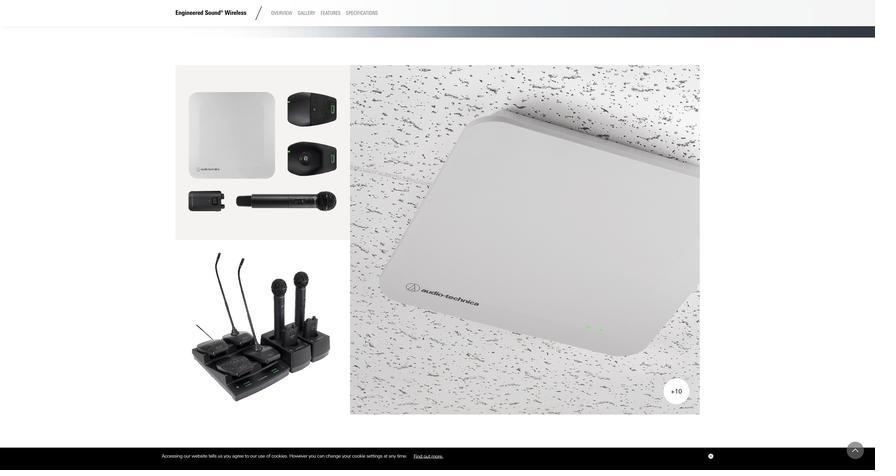 Task type: locate. For each thing, give the bounding box(es) containing it.
can
[[318, 454, 325, 460]]

cookies.
[[272, 454, 288, 460]]

you left can
[[309, 454, 316, 460]]

our right to
[[250, 454, 257, 460]]

0 horizontal spatial our
[[184, 454, 191, 460]]

0 horizontal spatial you
[[224, 454, 231, 460]]

website
[[192, 454, 208, 460]]

engineered
[[176, 9, 204, 17]]

out
[[424, 454, 431, 460]]

divider line image
[[252, 6, 266, 20]]

accessing our website tells us you agree to our use of cookies. however you can change your cookie settings at any time.
[[162, 454, 409, 460]]

you
[[224, 454, 231, 460], [309, 454, 316, 460]]

agree
[[232, 454, 244, 460]]

cookie
[[352, 454, 366, 460]]

accessing
[[162, 454, 183, 460]]

2 our from the left
[[250, 454, 257, 460]]

product photo image
[[176, 65, 351, 240], [351, 65, 700, 415], [176, 240, 351, 415]]

change
[[326, 454, 341, 460]]

1 horizontal spatial our
[[250, 454, 257, 460]]

settings
[[367, 454, 383, 460]]

1 you from the left
[[224, 454, 231, 460]]

find
[[414, 454, 423, 460]]

engineered sound® wireless
[[176, 9, 247, 17]]

1 horizontal spatial you
[[309, 454, 316, 460]]

time.
[[397, 454, 408, 460]]

of
[[267, 454, 271, 460]]

you right us
[[224, 454, 231, 460]]

our
[[184, 454, 191, 460], [250, 454, 257, 460]]

any
[[389, 454, 396, 460]]

our left 'website'
[[184, 454, 191, 460]]

wireless
[[225, 9, 247, 17]]

find out more.
[[414, 454, 444, 460]]



Task type: describe. For each thing, give the bounding box(es) containing it.
tells
[[209, 454, 217, 460]]

1 our from the left
[[184, 454, 191, 460]]

find out more. link
[[409, 452, 449, 462]]

more.
[[432, 454, 444, 460]]

overview
[[272, 10, 293, 16]]

2 you from the left
[[309, 454, 316, 460]]

specifications
[[346, 10, 378, 16]]

us
[[218, 454, 223, 460]]

arrow up image
[[853, 448, 859, 454]]

sound®
[[205, 9, 223, 17]]

however
[[290, 454, 308, 460]]

gallery
[[298, 10, 316, 16]]

use
[[258, 454, 265, 460]]

to
[[245, 454, 249, 460]]

your
[[342, 454, 351, 460]]

at
[[384, 454, 388, 460]]

cross image
[[710, 456, 712, 459]]

features
[[321, 10, 341, 16]]



Task type: vqa. For each thing, say whether or not it's contained in the screenshot.
change
yes



